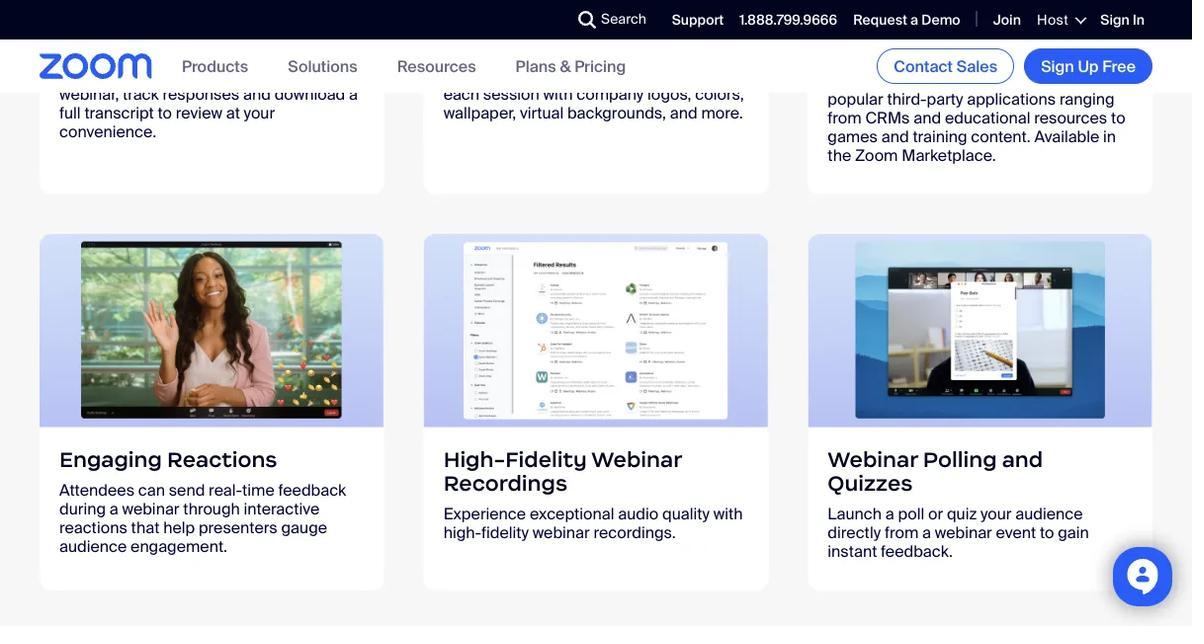 Task type: vqa. For each thing, say whether or not it's contained in the screenshot.
a
yes



Task type: locate. For each thing, give the bounding box(es) containing it.
2 horizontal spatial audience
[[1016, 504, 1083, 525]]

0 horizontal spatial q&a
[[187, 65, 221, 86]]

event
[[996, 523, 1036, 544]]

0 vertical spatial the
[[320, 65, 344, 86]]

1 vertical spatial that
[[131, 518, 160, 539]]

0 horizontal spatial from
[[828, 108, 862, 128]]

audience down webinar chat and q&a
[[154, 46, 221, 67]]

seamless
[[871, 70, 941, 91]]

high-
[[444, 523, 481, 544]]

sales
[[957, 56, 998, 77]]

polling image
[[808, 234, 1153, 428]]

None search field
[[506, 4, 583, 36]]

from down enjoy
[[828, 108, 862, 128]]

quizzes
[[828, 470, 913, 497]]

that inside engaging reactions attendees can send real-time feedback during a webinar through interactive reactions that help presenters gauge audience engagement.
[[131, 518, 160, 539]]

webinar up elevate
[[444, 12, 534, 39]]

a left quiz
[[922, 523, 931, 544]]

engaging reactions attendees can send real-time feedback during a webinar through interactive reactions that help presenters gauge audience engagement.
[[59, 446, 346, 558]]

to right the hosts
[[651, 65, 665, 86]]

search image
[[578, 11, 596, 29], [578, 11, 596, 29]]

and right polling
[[1002, 446, 1043, 473]]

webinar,
[[59, 84, 119, 105]]

sign inside sign up free link
[[1041, 56, 1074, 77]]

a down solutions
[[349, 84, 358, 105]]

and right chat
[[156, 65, 184, 86]]

solutions button
[[288, 56, 358, 77]]

your up the session
[[500, 46, 531, 67]]

audience inside engaging reactions attendees can send real-time feedback during a webinar through interactive reactions that help presenters gauge audience engagement.
[[59, 537, 127, 558]]

0 vertical spatial sign
[[1101, 11, 1130, 29]]

sign left up
[[1041, 56, 1074, 77]]

0 horizontal spatial audience
[[59, 537, 127, 558]]

support
[[672, 11, 724, 29]]

request a demo link
[[853, 11, 961, 29]]

webinar down search on the top of the page
[[615, 46, 675, 67]]

1 vertical spatial from
[[885, 523, 919, 544]]

1 vertical spatial sign
[[1041, 56, 1074, 77]]

in
[[1133, 11, 1145, 29]]

recordings.
[[594, 523, 676, 544]]

the
[[320, 65, 344, 86], [828, 145, 851, 166]]

popular
[[828, 89, 884, 110]]

request
[[853, 11, 907, 29]]

0 vertical spatial from
[[828, 108, 862, 128]]

sign for sign up free
[[1041, 56, 1074, 77]]

to left review in the top of the page
[[158, 103, 172, 123]]

colors,
[[695, 84, 744, 105]]

to-
[[298, 46, 319, 67]]

a inside engaging reactions attendees can send real-time feedback during a webinar through interactive reactions that help presenters gauge audience engagement.
[[110, 499, 118, 520]]

through
[[183, 499, 240, 520]]

a right during
[[110, 499, 118, 520]]

1 horizontal spatial from
[[885, 523, 919, 544]]

integrations
[[1006, 70, 1092, 91]]

q&a
[[259, 12, 307, 39], [187, 65, 221, 86]]

sign
[[1101, 11, 1130, 29], [1041, 56, 1074, 77]]

q&a up review in the top of the page
[[187, 65, 221, 86]]

engage your audience with easy-to-use webinar chat and q&a panels. after the webinar, track responses and download a full transcript to review at your convenience.
[[59, 46, 358, 142]]

help
[[163, 518, 195, 539]]

0 vertical spatial branding
[[539, 12, 638, 39]]

webinar
[[59, 65, 117, 86], [944, 70, 1002, 91], [122, 499, 179, 520], [533, 523, 590, 544], [935, 523, 992, 544]]

q&a up easy-
[[259, 12, 307, 39]]

with
[[225, 46, 255, 67], [581, 46, 611, 67], [1096, 70, 1125, 91], [543, 84, 573, 105], [713, 504, 743, 525]]

webinar inside engaging reactions attendees can send real-time feedback during a webinar through interactive reactions that help presenters gauge audience engagement.
[[122, 499, 179, 520]]

integrations
[[828, 36, 963, 63]]

from
[[828, 108, 862, 128], [885, 523, 919, 544]]

from left the or
[[885, 523, 919, 544]]

branding up wallpaper,
[[444, 65, 509, 86]]

recordings
[[444, 470, 568, 497]]

1 horizontal spatial audience
[[154, 46, 221, 67]]

plans & pricing link
[[516, 56, 626, 77]]

responses
[[163, 84, 239, 105]]

use
[[319, 46, 346, 67]]

instant
[[828, 542, 877, 563]]

search
[[601, 10, 646, 28]]

1 horizontal spatial that
[[513, 65, 542, 86]]

your inside webinar polling and quizzes launch a poll or quiz your audience directly from a webinar event to gain instant feedback.
[[981, 504, 1012, 525]]

1 horizontal spatial sign
[[1101, 11, 1130, 29]]

audience
[[154, 46, 221, 67], [1016, 504, 1083, 525], [59, 537, 127, 558]]

zoom logo image
[[40, 54, 152, 79]]

educational
[[945, 108, 1031, 128]]

to left gain
[[1040, 523, 1054, 544]]

games
[[828, 126, 878, 147]]

1 vertical spatial the
[[828, 145, 851, 166]]

session
[[483, 84, 540, 105]]

high-
[[444, 446, 505, 473]]

convenience.
[[59, 121, 156, 142]]

panels.
[[225, 65, 278, 86]]

2 vertical spatial audience
[[59, 537, 127, 558]]

0 horizontal spatial branding
[[444, 65, 509, 86]]

0 vertical spatial audience
[[154, 46, 221, 67]]

webinar
[[59, 12, 150, 39], [444, 12, 534, 39], [936, 12, 1027, 39], [615, 46, 675, 67], [592, 446, 682, 473], [828, 446, 918, 473]]

the left zoom
[[828, 145, 851, 166]]

audience down during
[[59, 537, 127, 558]]

branding
[[539, 12, 638, 39], [444, 65, 509, 86]]

interactive
[[244, 499, 320, 520]]

with inside high-fidelity webinar recordings experience exceptional audio quality with high-fidelity webinar recordings.
[[713, 504, 743, 525]]

branding up the pricing at the top of the page
[[539, 12, 638, 39]]

that left help
[[131, 518, 160, 539]]

your
[[119, 46, 150, 67], [500, 46, 531, 67], [244, 103, 275, 123], [981, 504, 1012, 525]]

1 horizontal spatial the
[[828, 145, 851, 166]]

sign up free link
[[1024, 48, 1153, 84]]

0 vertical spatial that
[[513, 65, 542, 86]]

0 horizontal spatial that
[[131, 518, 160, 539]]

from inside seamless webinar integrations enjoy seamless webinar integrations with popular third-party applications ranging from crms and educational resources to games and training content. available in the zoom marketplace.
[[828, 108, 862, 128]]

a
[[911, 11, 919, 29], [349, 84, 358, 105], [110, 499, 118, 520], [886, 504, 894, 525], [922, 523, 931, 544]]

webinar up the launch
[[828, 446, 918, 473]]

1 vertical spatial q&a
[[187, 65, 221, 86]]

resources
[[397, 56, 476, 77]]

the right to-
[[320, 65, 344, 86]]

products
[[182, 56, 248, 77]]

engagement.
[[131, 537, 227, 558]]

audience right quiz
[[1016, 504, 1083, 525]]

and up 'products'
[[212, 12, 253, 39]]

webinar up the 'sales' at the right of page
[[936, 12, 1027, 39]]

0 horizontal spatial sign
[[1041, 56, 1074, 77]]

plans & pricing
[[516, 56, 626, 77]]

pricing
[[575, 56, 626, 77]]

your inside the 'webinar branding elevate your brand with webinar session branding that enables hosts to customize each session with company logos, colors, wallpaper, virtual backgrounds, and more.'
[[500, 46, 531, 67]]

that
[[513, 65, 542, 86], [131, 518, 160, 539]]

&
[[560, 56, 571, 77]]

send
[[169, 480, 205, 501]]

plans
[[516, 56, 556, 77]]

webinar up audio
[[592, 446, 682, 473]]

and left the more.
[[670, 103, 698, 123]]

your right quiz
[[981, 504, 1012, 525]]

reactions
[[59, 518, 127, 539]]

1 vertical spatial audience
[[1016, 504, 1083, 525]]

or
[[928, 504, 943, 525]]

wallpaper,
[[444, 103, 516, 123]]

to right resources at right top
[[1111, 108, 1126, 128]]

sign up free
[[1041, 56, 1136, 77]]

and
[[212, 12, 253, 39], [156, 65, 184, 86], [243, 84, 271, 105], [670, 103, 698, 123], [914, 108, 941, 128], [882, 126, 909, 147], [1002, 446, 1043, 473]]

marketplace.
[[902, 145, 996, 166]]

0 vertical spatial q&a
[[259, 12, 307, 39]]

financial results image
[[424, 234, 769, 428]]

sign left in
[[1101, 11, 1130, 29]]

join link
[[993, 11, 1021, 29]]

track
[[123, 84, 159, 105]]

sign in
[[1101, 11, 1145, 29]]

chat
[[120, 65, 152, 86]]

that left &
[[513, 65, 542, 86]]

1 horizontal spatial branding
[[539, 12, 638, 39]]

hosts
[[607, 65, 647, 86]]

0 horizontal spatial the
[[320, 65, 344, 86]]

1.888.799.9666 link
[[740, 11, 838, 29]]



Task type: describe. For each thing, give the bounding box(es) containing it.
resources
[[1034, 108, 1108, 128]]

crms
[[866, 108, 910, 128]]

sign in link
[[1101, 11, 1145, 29]]

with inside seamless webinar integrations enjoy seamless webinar integrations with popular third-party applications ranging from crms and educational resources to games and training content. available in the zoom marketplace.
[[1096, 70, 1125, 91]]

customize
[[669, 65, 744, 86]]

enjoy
[[828, 70, 867, 91]]

1 vertical spatial branding
[[444, 65, 509, 86]]

webinar polling and quizzes launch a poll or quiz your audience directly from a webinar event to gain instant feedback.
[[828, 446, 1089, 563]]

real-
[[209, 480, 242, 501]]

with inside engage your audience with easy-to-use webinar chat and q&a panels. after the webinar, track responses and download a full transcript to review at your convenience.
[[225, 46, 255, 67]]

during
[[59, 499, 106, 520]]

webinar inside high-fidelity webinar recordings experience exceptional audio quality with high-fidelity webinar recordings.
[[533, 523, 590, 544]]

to inside the 'webinar branding elevate your brand with webinar session branding that enables hosts to customize each session with company logos, colors, wallpaper, virtual backgrounds, and more.'
[[651, 65, 665, 86]]

more.
[[701, 103, 743, 123]]

that inside the 'webinar branding elevate your brand with webinar session branding that enables hosts to customize each session with company logos, colors, wallpaper, virtual backgrounds, and more.'
[[513, 65, 542, 86]]

presenters
[[199, 518, 278, 539]]

fidelity
[[481, 523, 529, 544]]

chat
[[155, 12, 207, 39]]

backgrounds,
[[567, 103, 666, 123]]

q&a inside engage your audience with easy-to-use webinar chat and q&a panels. after the webinar, track responses and download a full transcript to review at your convenience.
[[187, 65, 221, 86]]

session
[[678, 46, 737, 67]]

time
[[242, 480, 275, 501]]

reactions
[[167, 446, 277, 473]]

fidelity
[[505, 446, 587, 473]]

webinar branding elevate your brand with webinar session branding that enables hosts to customize each session with company logos, colors, wallpaper, virtual backgrounds, and more.
[[444, 12, 744, 123]]

engaging
[[59, 446, 162, 473]]

experience
[[444, 504, 526, 525]]

training
[[913, 126, 967, 147]]

after
[[281, 65, 316, 86]]

easy-
[[258, 46, 298, 67]]

webinar features and reactions image
[[40, 234, 384, 428]]

webinar inside engage your audience with easy-to-use webinar chat and q&a panels. after the webinar, track responses and download a full transcript to review at your convenience.
[[59, 65, 117, 86]]

webinar up engage
[[59, 12, 150, 39]]

and down third-
[[882, 126, 909, 147]]

high-fidelity webinar recordings experience exceptional audio quality with high-fidelity webinar recordings.
[[444, 446, 743, 544]]

your up track
[[119, 46, 150, 67]]

contact
[[894, 56, 953, 77]]

zoom
[[855, 145, 898, 166]]

directly
[[828, 523, 881, 544]]

your right the at
[[244, 103, 275, 123]]

contact sales link
[[877, 48, 1015, 84]]

1.888.799.9666
[[740, 11, 838, 29]]

gain
[[1058, 523, 1089, 544]]

seamless
[[828, 12, 932, 39]]

applications
[[967, 89, 1056, 110]]

demo
[[922, 11, 961, 29]]

brand
[[535, 46, 578, 67]]

company
[[577, 84, 644, 105]]

to inside webinar polling and quizzes launch a poll or quiz your audience directly from a webinar event to gain instant feedback.
[[1040, 523, 1054, 544]]

free
[[1103, 56, 1136, 77]]

webinar inside webinar polling and quizzes launch a poll or quiz your audience directly from a webinar event to gain instant feedback.
[[828, 446, 918, 473]]

host button
[[1037, 11, 1085, 29]]

launch
[[828, 504, 882, 525]]

to inside seamless webinar integrations enjoy seamless webinar integrations with popular third-party applications ranging from crms and educational resources to games and training content. available in the zoom marketplace.
[[1111, 108, 1126, 128]]

elevate
[[444, 46, 497, 67]]

engage
[[59, 46, 115, 67]]

host
[[1037, 11, 1069, 29]]

can
[[138, 480, 165, 501]]

logos,
[[648, 84, 692, 105]]

webinar inside seamless webinar integrations enjoy seamless webinar integrations with popular third-party applications ranging from crms and educational resources to games and training content. available in the zoom marketplace.
[[944, 70, 1002, 91]]

a left demo
[[911, 11, 919, 29]]

a left poll
[[886, 504, 894, 525]]

and right the at
[[243, 84, 271, 105]]

resources button
[[397, 56, 476, 77]]

and inside webinar polling and quizzes launch a poll or quiz your audience directly from a webinar event to gain instant feedback.
[[1002, 446, 1043, 473]]

gauge
[[281, 518, 327, 539]]

and right crms
[[914, 108, 941, 128]]

from inside webinar polling and quizzes launch a poll or quiz your audience directly from a webinar event to gain instant feedback.
[[885, 523, 919, 544]]

third-
[[887, 89, 927, 110]]

a inside engage your audience with easy-to-use webinar chat and q&a panels. after the webinar, track responses and download a full transcript to review at your convenience.
[[349, 84, 358, 105]]

support link
[[672, 11, 724, 29]]

seamless webinar integrations enjoy seamless webinar integrations with popular third-party applications ranging from crms and educational resources to games and training content. available in the zoom marketplace.
[[828, 12, 1126, 166]]

enables
[[545, 65, 603, 86]]

content.
[[971, 126, 1031, 147]]

each
[[444, 84, 479, 105]]

virtual
[[520, 103, 564, 123]]

polling
[[923, 446, 997, 473]]

webinar inside high-fidelity webinar recordings experience exceptional audio quality with high-fidelity webinar recordings.
[[592, 446, 682, 473]]

feedback.
[[881, 542, 953, 563]]

download
[[275, 84, 345, 105]]

contact sales
[[894, 56, 998, 77]]

poll
[[898, 504, 925, 525]]

feedback
[[278, 480, 346, 501]]

sign for sign in
[[1101, 11, 1130, 29]]

solutions
[[288, 56, 358, 77]]

audio
[[618, 504, 659, 525]]

attendees
[[59, 480, 134, 501]]

audience inside webinar polling and quizzes launch a poll or quiz your audience directly from a webinar event to gain instant feedback.
[[1016, 504, 1083, 525]]

the inside seamless webinar integrations enjoy seamless webinar integrations with popular third-party applications ranging from crms and educational resources to games and training content. available in the zoom marketplace.
[[828, 145, 851, 166]]

request a demo
[[853, 11, 961, 29]]

up
[[1078, 56, 1099, 77]]

audience inside engage your audience with easy-to-use webinar chat and q&a panels. after the webinar, track responses and download a full transcript to review at your convenience.
[[154, 46, 221, 67]]

exceptional
[[530, 504, 614, 525]]

webinar inside seamless webinar integrations enjoy seamless webinar integrations with popular third-party applications ranging from crms and educational resources to games and training content. available in the zoom marketplace.
[[936, 12, 1027, 39]]

to inside engage your audience with easy-to-use webinar chat and q&a panels. after the webinar, track responses and download a full transcript to review at your convenience.
[[158, 103, 172, 123]]

1 horizontal spatial q&a
[[259, 12, 307, 39]]

webinar inside webinar polling and quizzes launch a poll or quiz your audience directly from a webinar event to gain instant feedback.
[[935, 523, 992, 544]]

quiz
[[947, 504, 977, 525]]

products button
[[182, 56, 248, 77]]

available
[[1035, 126, 1100, 147]]

the inside engage your audience with easy-to-use webinar chat and q&a panels. after the webinar, track responses and download a full transcript to review at your convenience.
[[320, 65, 344, 86]]

join
[[993, 11, 1021, 29]]

review
[[176, 103, 222, 123]]

and inside the 'webinar branding elevate your brand with webinar session branding that enables hosts to customize each session with company logos, colors, wallpaper, virtual backgrounds, and more.'
[[670, 103, 698, 123]]

at
[[226, 103, 240, 123]]

webinar chat and q&a
[[59, 12, 307, 39]]



